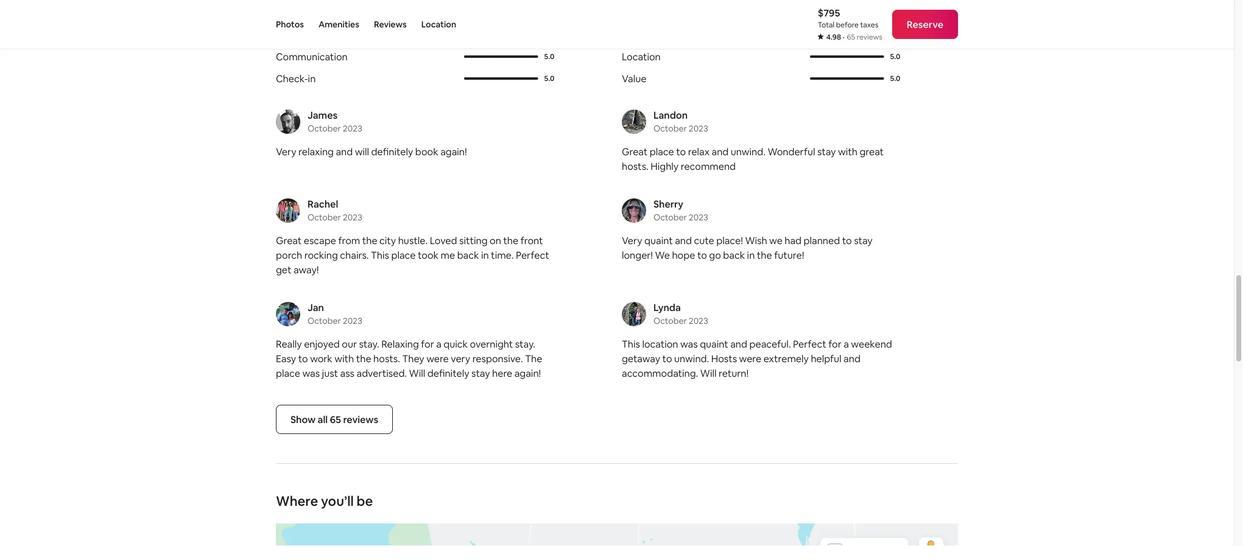 Task type: locate. For each thing, give the bounding box(es) containing it.
great
[[860, 145, 884, 158]]

0 horizontal spatial were
[[427, 353, 449, 365]]

2023 for cute
[[689, 212, 709, 223]]

0 horizontal spatial great
[[276, 234, 302, 247]]

with
[[838, 145, 858, 158], [335, 353, 354, 365]]

in left time.
[[481, 249, 489, 261]]

1 vertical spatial perfect
[[793, 338, 827, 350]]

wish
[[745, 234, 768, 247]]

very inside very quaint and cute place! wish we had planned to stay longer! we hope to go back in the future!
[[622, 234, 643, 247]]

1 vertical spatial place
[[391, 249, 416, 261]]

me
[[441, 249, 455, 261]]

1 back from the left
[[457, 249, 479, 261]]

was inside "really enjoyed our stay. relaxing for a quick overnight stay. easy to work with the hosts. they were very responsive. the place was just ass advertised. will definitely stay here again!"
[[303, 367, 320, 380]]

october down rachel
[[308, 212, 341, 223]]

very
[[276, 145, 296, 158], [622, 234, 643, 247]]

check-in
[[276, 72, 316, 85]]

this inside this location was quaint and peaceful. perfect for a weekend getaway to unwind. hosts were extremely helpful and accommodating. will return!
[[622, 338, 640, 350]]

1 vertical spatial this
[[622, 338, 640, 350]]

great escape from the city hustle. loved sitting on the front porch rocking chairs. this place took me back in time. perfect get away!
[[276, 234, 549, 276]]

1 horizontal spatial very
[[622, 234, 643, 247]]

1 vertical spatial very
[[622, 234, 643, 247]]

great down landon image
[[622, 145, 648, 158]]

city
[[380, 234, 396, 247]]

a
[[436, 338, 442, 350], [844, 338, 849, 350]]

this down city
[[371, 249, 389, 261]]

$795 total before taxes
[[818, 6, 879, 30]]

stay right planned
[[854, 234, 873, 247]]

0 horizontal spatial definitely
[[371, 145, 413, 158]]

0 horizontal spatial was
[[303, 367, 320, 380]]

hosts. up advertised.
[[374, 353, 400, 365]]

google map
showing 0 points of interest. region
[[259, 469, 1039, 547]]

0 horizontal spatial place
[[276, 367, 300, 380]]

0 vertical spatial was
[[681, 338, 698, 350]]

2 were from the left
[[739, 353, 762, 365]]

get
[[276, 264, 292, 276]]

october down landon on the right top of page
[[654, 123, 687, 134]]

for inside "really enjoyed our stay. relaxing for a quick overnight stay. easy to work with the hosts. they were very responsive. the place was just ass advertised. will definitely stay here again!"
[[421, 338, 434, 350]]

0 vertical spatial very
[[276, 145, 296, 158]]

stay left here
[[472, 367, 490, 380]]

list
[[271, 109, 963, 405]]

back down 'place!'
[[723, 249, 745, 261]]

will inside this location was quaint and peaceful. perfect for a weekend getaway to unwind. hosts were extremely helpful and accommodating. will return!
[[701, 367, 717, 380]]

definitely down very
[[428, 367, 470, 380]]

65 for ·
[[847, 32, 856, 42]]

1 vertical spatial again!
[[515, 367, 541, 380]]

1 horizontal spatial stay.
[[515, 338, 536, 350]]

rocking
[[305, 249, 338, 261]]

1 horizontal spatial location
[[622, 50, 661, 63]]

2023 inside jan october 2023
[[343, 316, 362, 327]]

october inside the sherry october 2023
[[654, 212, 687, 223]]

1 horizontal spatial for
[[829, 338, 842, 350]]

were
[[427, 353, 449, 365], [739, 353, 762, 365]]

were up return!
[[739, 353, 762, 365]]

1 vertical spatial 65
[[330, 414, 341, 426]]

this
[[371, 249, 389, 261], [622, 338, 640, 350]]

0 vertical spatial location
[[422, 19, 457, 30]]

were left very
[[427, 353, 449, 365]]

perfect up helpful
[[793, 338, 827, 350]]

october for james
[[308, 123, 341, 134]]

book
[[415, 145, 439, 158]]

stay right wonderful
[[818, 145, 836, 158]]

1 were from the left
[[427, 353, 449, 365]]

very relaxing and will definitely book again!
[[276, 145, 467, 158]]

0 vertical spatial hosts.
[[622, 160, 649, 173]]

reviews down the taxes
[[857, 32, 883, 42]]

1 vertical spatial location
[[622, 50, 661, 63]]

1 horizontal spatial unwind.
[[731, 145, 766, 158]]

and up the recommend
[[712, 145, 729, 158]]

0 vertical spatial place
[[650, 145, 674, 158]]

0 vertical spatial perfect
[[516, 249, 549, 261]]

very for very quaint and cute place! wish we had planned to stay longer! we hope to go back in the future!
[[622, 234, 643, 247]]

to inside great place to relax and unwind. wonderful stay with great hosts. highly recommend
[[677, 145, 686, 158]]

1 vertical spatial great
[[276, 234, 302, 247]]

great up the porch
[[276, 234, 302, 247]]

for up helpful
[[829, 338, 842, 350]]

rachel image
[[276, 199, 300, 223], [276, 199, 300, 223]]

will down they
[[409, 367, 425, 380]]

5.0 out of 5.0 image
[[810, 34, 884, 36], [810, 34, 884, 36], [464, 56, 538, 58], [464, 56, 538, 58], [810, 56, 884, 58], [810, 56, 884, 58], [464, 77, 538, 80], [464, 77, 538, 80], [810, 77, 884, 80], [810, 77, 884, 80]]

stay
[[818, 145, 836, 158], [854, 234, 873, 247], [472, 367, 490, 380]]

stay. right our
[[359, 338, 379, 350]]

the
[[525, 353, 543, 365]]

0 vertical spatial great
[[622, 145, 648, 158]]

back down the sitting
[[457, 249, 479, 261]]

all
[[318, 414, 328, 426]]

the down wish
[[757, 249, 772, 261]]

again! inside "really enjoyed our stay. relaxing for a quick overnight stay. easy to work with the hosts. they were very responsive. the place was just ass advertised. will definitely stay here again!"
[[515, 367, 541, 380]]

back inside great escape from the city hustle. loved sitting on the front porch rocking chairs. this place took me back in time. perfect get away!
[[457, 249, 479, 261]]

will
[[409, 367, 425, 380], [701, 367, 717, 380]]

0 horizontal spatial perfect
[[516, 249, 549, 261]]

the down our
[[356, 353, 371, 365]]

quick
[[444, 338, 468, 350]]

0 horizontal spatial 65
[[330, 414, 341, 426]]

hope
[[672, 249, 695, 261]]

2023 for relax
[[689, 123, 709, 134]]

2 horizontal spatial place
[[650, 145, 674, 158]]

lynda image
[[622, 302, 647, 327]]

reviews
[[857, 32, 883, 42], [343, 414, 378, 426]]

0 vertical spatial this
[[371, 249, 389, 261]]

october down jan at the left bottom of the page
[[308, 316, 341, 327]]

0 vertical spatial again!
[[441, 145, 467, 158]]

will down hosts
[[701, 367, 717, 380]]

the right on at the left top of the page
[[504, 234, 519, 247]]

1 vertical spatial with
[[335, 353, 354, 365]]

october inside jan october 2023
[[308, 316, 341, 327]]

october inside james october 2023
[[308, 123, 341, 134]]

2 horizontal spatial stay
[[854, 234, 873, 247]]

october inside lynda october 2023
[[654, 316, 687, 327]]

unwind. left hosts
[[675, 353, 709, 365]]

to right planned
[[843, 234, 852, 247]]

october
[[308, 123, 341, 134], [654, 123, 687, 134], [308, 212, 341, 223], [654, 212, 687, 223], [308, 316, 341, 327], [654, 316, 687, 327]]

0 horizontal spatial quaint
[[645, 234, 673, 247]]

1 horizontal spatial was
[[681, 338, 698, 350]]

october down lynda
[[654, 316, 687, 327]]

0 vertical spatial unwind.
[[731, 145, 766, 158]]

list containing james
[[271, 109, 963, 405]]

1 horizontal spatial again!
[[515, 367, 541, 380]]

hosts
[[712, 353, 737, 365]]

1 horizontal spatial 65
[[847, 32, 856, 42]]

sherry october 2023
[[654, 198, 709, 223]]

quaint up we on the right top
[[645, 234, 673, 247]]

1 horizontal spatial place
[[391, 249, 416, 261]]

2 a from the left
[[844, 338, 849, 350]]

65
[[847, 32, 856, 42], [330, 414, 341, 426]]

1 horizontal spatial this
[[622, 338, 640, 350]]

0 horizontal spatial in
[[308, 72, 316, 85]]

2023 inside james october 2023
[[343, 123, 362, 134]]

planned
[[804, 234, 840, 247]]

was right location
[[681, 338, 698, 350]]

1 vertical spatial quaint
[[700, 338, 729, 350]]

hosts. left "highly"
[[622, 160, 649, 173]]

stay inside "really enjoyed our stay. relaxing for a quick overnight stay. easy to work with the hosts. they were very responsive. the place was just ass advertised. will definitely stay here again!"
[[472, 367, 490, 380]]

sitting
[[459, 234, 488, 247]]

work
[[310, 353, 333, 365]]

stay. up the the
[[515, 338, 536, 350]]

reserve
[[907, 18, 944, 30]]

reviews inside button
[[343, 414, 378, 426]]

2 vertical spatial place
[[276, 367, 300, 380]]

0 horizontal spatial this
[[371, 249, 389, 261]]

for
[[421, 338, 434, 350], [829, 338, 842, 350]]

place!
[[717, 234, 743, 247]]

1 horizontal spatial reviews
[[857, 32, 883, 42]]

2023 inside lynda october 2023
[[689, 316, 709, 327]]

weekend
[[851, 338, 893, 350]]

sherry
[[654, 198, 684, 210]]

stay.
[[359, 338, 379, 350], [515, 338, 536, 350]]

2 will from the left
[[701, 367, 717, 380]]

0 vertical spatial reviews
[[857, 32, 883, 42]]

cute
[[694, 234, 715, 247]]

0 vertical spatial 65
[[847, 32, 856, 42]]

to
[[677, 145, 686, 158], [843, 234, 852, 247], [698, 249, 707, 261], [298, 353, 308, 365], [663, 353, 672, 365]]

back
[[457, 249, 479, 261], [723, 249, 745, 261]]

location
[[422, 19, 457, 30], [622, 50, 661, 63]]

james image
[[276, 110, 300, 134], [276, 110, 300, 134]]

in down wish
[[747, 249, 755, 261]]

peaceful.
[[750, 338, 791, 350]]

65 right all
[[330, 414, 341, 426]]

unwind. up the recommend
[[731, 145, 766, 158]]

1 vertical spatial was
[[303, 367, 320, 380]]

2023 inside the sherry october 2023
[[689, 212, 709, 223]]

in down communication
[[308, 72, 316, 85]]

very up longer!
[[622, 234, 643, 247]]

for up they
[[421, 338, 434, 350]]

2 back from the left
[[723, 249, 745, 261]]

1 horizontal spatial in
[[481, 249, 489, 261]]

reviews right all
[[343, 414, 378, 426]]

1 horizontal spatial quaint
[[700, 338, 729, 350]]

and inside very quaint and cute place! wish we had planned to stay longer! we hope to go back in the future!
[[675, 234, 692, 247]]

place down hustle.
[[391, 249, 416, 261]]

1 horizontal spatial were
[[739, 353, 762, 365]]

quaint up hosts
[[700, 338, 729, 350]]

4.98 · 65 reviews
[[827, 32, 883, 42]]

1 a from the left
[[436, 338, 442, 350]]

0 horizontal spatial very
[[276, 145, 296, 158]]

2 for from the left
[[829, 338, 842, 350]]

place down easy
[[276, 367, 300, 380]]

1 horizontal spatial back
[[723, 249, 745, 261]]

with up ass
[[335, 353, 354, 365]]

october for sherry
[[654, 212, 687, 223]]

1 for from the left
[[421, 338, 434, 350]]

place inside great place to relax and unwind. wonderful stay with great hosts. highly recommend
[[650, 145, 674, 158]]

0 vertical spatial quaint
[[645, 234, 673, 247]]

1 vertical spatial reviews
[[343, 414, 378, 426]]

2023 inside rachel october 2023
[[343, 212, 362, 223]]

1 horizontal spatial hosts.
[[622, 160, 649, 173]]

a left weekend
[[844, 338, 849, 350]]

2023 inside the "landon october 2023"
[[689, 123, 709, 134]]

great
[[622, 145, 648, 158], [276, 234, 302, 247]]

65 right ·
[[847, 32, 856, 42]]

was down work
[[303, 367, 320, 380]]

1 horizontal spatial definitely
[[428, 367, 470, 380]]

1 horizontal spatial a
[[844, 338, 849, 350]]

1 horizontal spatial will
[[701, 367, 717, 380]]

getaway
[[622, 353, 661, 365]]

with left the great
[[838, 145, 858, 158]]

this inside great escape from the city hustle. loved sitting on the front porch rocking chairs. this place took me back in time. perfect get away!
[[371, 249, 389, 261]]

was inside this location was quaint and peaceful. perfect for a weekend getaway to unwind. hosts were extremely helpful and accommodating. will return!
[[681, 338, 698, 350]]

to left relax
[[677, 145, 686, 158]]

a left quick
[[436, 338, 442, 350]]

0 horizontal spatial unwind.
[[675, 353, 709, 365]]

the
[[362, 234, 378, 247], [504, 234, 519, 247], [757, 249, 772, 261], [356, 353, 371, 365]]

rachel
[[308, 198, 338, 210]]

0 horizontal spatial reviews
[[343, 414, 378, 426]]

2023
[[343, 123, 362, 134], [689, 123, 709, 134], [343, 212, 362, 223], [689, 212, 709, 223], [343, 316, 362, 327], [689, 316, 709, 327]]

1 vertical spatial definitely
[[428, 367, 470, 380]]

jan
[[308, 301, 324, 314]]

0 horizontal spatial stay
[[472, 367, 490, 380]]

1 vertical spatial stay
[[854, 234, 873, 247]]

check-
[[276, 72, 308, 85]]

stay inside very quaint and cute place! wish we had planned to stay longer! we hope to go back in the future!
[[854, 234, 873, 247]]

5.0 for check-in
[[544, 74, 555, 83]]

0 vertical spatial stay
[[818, 145, 836, 158]]

2 vertical spatial stay
[[472, 367, 490, 380]]

again! right book on the left top of the page
[[441, 145, 467, 158]]

great inside great place to relax and unwind. wonderful stay with great hosts. highly recommend
[[622, 145, 648, 158]]

0 horizontal spatial location
[[422, 19, 457, 30]]

stay inside great place to relax and unwind. wonderful stay with great hosts. highly recommend
[[818, 145, 836, 158]]

place up "highly"
[[650, 145, 674, 158]]

october down sherry
[[654, 212, 687, 223]]

0 horizontal spatial back
[[457, 249, 479, 261]]

1 vertical spatial unwind.
[[675, 353, 709, 365]]

great inside great escape from the city hustle. loved sitting on the front porch rocking chairs. this place took me back in time. perfect get away!
[[276, 234, 302, 247]]

this up getaway
[[622, 338, 640, 350]]

october for landon
[[654, 123, 687, 134]]

1 vertical spatial hosts.
[[374, 353, 400, 365]]

landon
[[654, 109, 688, 121]]

definitely right will
[[371, 145, 413, 158]]

perfect inside great escape from the city hustle. loved sitting on the front porch rocking chairs. this place took me back in time. perfect get away!
[[516, 249, 549, 261]]

0 horizontal spatial stay.
[[359, 338, 379, 350]]

unwind.
[[731, 145, 766, 158], [675, 353, 709, 365]]

quaint inside this location was quaint and peaceful. perfect for a weekend getaway to unwind. hosts were extremely helpful and accommodating. will return!
[[700, 338, 729, 350]]

1 horizontal spatial great
[[622, 145, 648, 158]]

1 horizontal spatial with
[[838, 145, 858, 158]]

the inside very quaint and cute place! wish we had planned to stay longer! we hope to go back in the future!
[[757, 249, 772, 261]]

return!
[[719, 367, 749, 380]]

and inside great place to relax and unwind. wonderful stay with great hosts. highly recommend
[[712, 145, 729, 158]]

1 will from the left
[[409, 367, 425, 380]]

very left relaxing
[[276, 145, 296, 158]]

and up hope
[[675, 234, 692, 247]]

0 horizontal spatial for
[[421, 338, 434, 350]]

to right easy
[[298, 353, 308, 365]]

place inside great escape from the city hustle. loved sitting on the front porch rocking chairs. this place took me back in time. perfect get away!
[[391, 249, 416, 261]]

where
[[276, 493, 318, 510]]

relaxing
[[382, 338, 419, 350]]

hosts. inside "really enjoyed our stay. relaxing for a quick overnight stay. easy to work with the hosts. they were very responsive. the place was just ass advertised. will definitely stay here again!"
[[374, 353, 400, 365]]

had
[[785, 234, 802, 247]]

great for great escape from the city hustle. loved sitting on the front porch rocking chairs. this place took me back in time. perfect get away!
[[276, 234, 302, 247]]

relax
[[688, 145, 710, 158]]

0 horizontal spatial a
[[436, 338, 442, 350]]

again! down the the
[[515, 367, 541, 380]]

location right reviews button at the left top
[[422, 19, 457, 30]]

october inside the "landon october 2023"
[[654, 123, 687, 134]]

to down location
[[663, 353, 672, 365]]

0 horizontal spatial will
[[409, 367, 425, 380]]

october down james
[[308, 123, 341, 134]]

perfect down front
[[516, 249, 549, 261]]

0 horizontal spatial with
[[335, 353, 354, 365]]

wonderful
[[768, 145, 816, 158]]

1 horizontal spatial stay
[[818, 145, 836, 158]]

photos
[[276, 19, 304, 30]]

quaint
[[645, 234, 673, 247], [700, 338, 729, 350]]

the inside "really enjoyed our stay. relaxing for a quick overnight stay. easy to work with the hosts. they were very responsive. the place was just ass advertised. will definitely stay here again!"
[[356, 353, 371, 365]]

1 horizontal spatial perfect
[[793, 338, 827, 350]]

a inside "really enjoyed our stay. relaxing for a quick overnight stay. easy to work with the hosts. they were very responsive. the place was just ass advertised. will definitely stay here again!"
[[436, 338, 442, 350]]

0 vertical spatial with
[[838, 145, 858, 158]]

2 horizontal spatial in
[[747, 249, 755, 261]]

jan image
[[276, 302, 300, 327], [276, 302, 300, 327]]

0 horizontal spatial hosts.
[[374, 353, 400, 365]]

cleanliness
[[276, 28, 326, 41]]

october inside rachel october 2023
[[308, 212, 341, 223]]

location up the 'value'
[[622, 50, 661, 63]]

longer!
[[622, 249, 653, 261]]

65 inside button
[[330, 414, 341, 426]]

in
[[308, 72, 316, 85], [481, 249, 489, 261], [747, 249, 755, 261]]

jan october 2023
[[308, 301, 362, 327]]

in inside very quaint and cute place! wish we had planned to stay longer! we hope to go back in the future!
[[747, 249, 755, 261]]

october for jan
[[308, 316, 341, 327]]



Task type: describe. For each thing, give the bounding box(es) containing it.
photos button
[[276, 0, 304, 49]]

front
[[521, 234, 543, 247]]

they
[[402, 353, 425, 365]]

helpful
[[811, 353, 842, 365]]

before
[[836, 20, 859, 30]]

1 stay. from the left
[[359, 338, 379, 350]]

october for rachel
[[308, 212, 341, 223]]

show all 65 reviews button
[[276, 405, 393, 435]]

with inside great place to relax and unwind. wonderful stay with great hosts. highly recommend
[[838, 145, 858, 158]]

our
[[342, 338, 357, 350]]

quaint inside very quaint and cute place! wish we had planned to stay longer! we hope to go back in the future!
[[645, 234, 673, 247]]

hosts. inside great place to relax and unwind. wonderful stay with great hosts. highly recommend
[[622, 160, 649, 173]]

james october 2023
[[308, 109, 362, 134]]

porch
[[276, 249, 302, 261]]

value
[[622, 72, 647, 85]]

sherry image
[[622, 199, 647, 223]]

we
[[655, 249, 670, 261]]

place inside "really enjoyed our stay. relaxing for a quick overnight stay. easy to work with the hosts. they were very responsive. the place was just ass advertised. will definitely stay here again!"
[[276, 367, 300, 380]]

amenities
[[319, 19, 359, 30]]

taxes
[[861, 20, 879, 30]]

5.0 for communication
[[544, 52, 555, 61]]

relaxing
[[299, 145, 334, 158]]

were inside "really enjoyed our stay. relaxing for a quick overnight stay. easy to work with the hosts. they were very responsive. the place was just ass advertised. will definitely stay here again!"
[[427, 353, 449, 365]]

unwind. inside great place to relax and unwind. wonderful stay with great hosts. highly recommend
[[731, 145, 766, 158]]

october for lynda
[[654, 316, 687, 327]]

future!
[[775, 249, 805, 261]]

accommodating.
[[622, 367, 698, 380]]

really enjoyed our stay. relaxing for a quick overnight stay. easy to work with the hosts. they were very responsive. the place was just ass advertised. will definitely stay here again!
[[276, 338, 543, 380]]

to inside "really enjoyed our stay. relaxing for a quick overnight stay. easy to work with the hosts. they were very responsive. the place was just ass advertised. will definitely stay here again!"
[[298, 353, 308, 365]]

unwind. inside this location was quaint and peaceful. perfect for a weekend getaway to unwind. hosts were extremely helpful and accommodating. will return!
[[675, 353, 709, 365]]

for inside this location was quaint and peaceful. perfect for a weekend getaway to unwind. hosts were extremely helpful and accommodating. will return!
[[829, 338, 842, 350]]

5.0 for cleanliness
[[891, 30, 901, 39]]

show all 65 reviews
[[291, 414, 378, 426]]

very
[[451, 353, 471, 365]]

recommend
[[681, 160, 736, 173]]

time.
[[491, 249, 514, 261]]

on
[[490, 234, 501, 247]]

will inside "really enjoyed our stay. relaxing for a quick overnight stay. easy to work with the hosts. they were very responsive. the place was just ass advertised. will definitely stay here again!"
[[409, 367, 425, 380]]

this location was quaint and peaceful. perfect for a weekend getaway to unwind. hosts were extremely helpful and accommodating. will return!
[[622, 338, 893, 380]]

65 for all
[[330, 414, 341, 426]]

communication
[[276, 50, 348, 63]]

2 stay. from the left
[[515, 338, 536, 350]]

loved
[[430, 234, 457, 247]]

the left city
[[362, 234, 378, 247]]

will
[[355, 145, 369, 158]]

reviews
[[374, 19, 407, 30]]

back inside very quaint and cute place! wish we had planned to stay longer! we hope to go back in the future!
[[723, 249, 745, 261]]

and down weekend
[[844, 353, 861, 365]]

5.0 for value
[[891, 74, 901, 83]]

escape
[[304, 234, 336, 247]]

and up hosts
[[731, 338, 748, 350]]

sherry image
[[622, 199, 647, 223]]

2023 for stay.
[[343, 316, 362, 327]]

took
[[418, 249, 439, 261]]

advertised.
[[357, 367, 407, 380]]

away!
[[294, 264, 319, 276]]

hustle.
[[398, 234, 428, 247]]

from
[[338, 234, 360, 247]]

in inside great escape from the city hustle. loved sitting on the front porch rocking chairs. this place took me back in time. perfect get away!
[[481, 249, 489, 261]]

amenities button
[[319, 0, 359, 49]]

rachel october 2023
[[308, 198, 362, 223]]

lynda image
[[622, 302, 647, 327]]

were inside this location was quaint and peaceful. perfect for a weekend getaway to unwind. hosts were extremely helpful and accommodating. will return!
[[739, 353, 762, 365]]

and left will
[[336, 145, 353, 158]]

5.0 for location
[[891, 52, 901, 61]]

be
[[357, 493, 373, 510]]

location button
[[422, 0, 457, 49]]

just
[[322, 367, 338, 380]]

2023 for quaint
[[689, 316, 709, 327]]

landon image
[[622, 110, 647, 134]]

very quaint and cute place! wish we had planned to stay longer! we hope to go back in the future!
[[622, 234, 873, 261]]

perfect inside this location was quaint and peaceful. perfect for a weekend getaway to unwind. hosts were extremely helpful and accommodating. will return!
[[793, 338, 827, 350]]

4.98
[[827, 32, 841, 42]]

great for great place to relax and unwind. wonderful stay with great hosts. highly recommend
[[622, 145, 648, 158]]

really
[[276, 338, 302, 350]]

definitely inside "really enjoyed our stay. relaxing for a quick overnight stay. easy to work with the hosts. they were very responsive. the place was just ass advertised. will definitely stay here again!"
[[428, 367, 470, 380]]

we
[[770, 234, 783, 247]]

0 vertical spatial definitely
[[371, 145, 413, 158]]

lynda
[[654, 301, 681, 314]]

reviews for 4.98 · 65 reviews
[[857, 32, 883, 42]]

enjoyed
[[304, 338, 340, 350]]

highly
[[651, 160, 679, 173]]

·
[[843, 32, 845, 42]]

a inside this location was quaint and peaceful. perfect for a weekend getaway to unwind. hosts were extremely helpful and accommodating. will return!
[[844, 338, 849, 350]]

total
[[818, 20, 835, 30]]

ass
[[340, 367, 355, 380]]

landon image
[[622, 110, 647, 134]]

reviews button
[[374, 0, 407, 49]]

great place to relax and unwind. wonderful stay with great hosts. highly recommend
[[622, 145, 884, 173]]

to left go
[[698, 249, 707, 261]]

responsive.
[[473, 353, 523, 365]]

very for very relaxing and will definitely book again!
[[276, 145, 296, 158]]

location
[[642, 338, 679, 350]]

where you'll be
[[276, 493, 373, 510]]

overnight
[[470, 338, 513, 350]]

you'll
[[321, 493, 354, 510]]

extremely
[[764, 353, 809, 365]]

to inside this location was quaint and peaceful. perfect for a weekend getaway to unwind. hosts were extremely helpful and accommodating. will return!
[[663, 353, 672, 365]]

landon october 2023
[[654, 109, 709, 134]]

here
[[492, 367, 513, 380]]

2023 for the
[[343, 212, 362, 223]]

lynda october 2023
[[654, 301, 709, 327]]

2023 for will
[[343, 123, 362, 134]]

reviews for show all 65 reviews
[[343, 414, 378, 426]]

with inside "really enjoyed our stay. relaxing for a quick overnight stay. easy to work with the hosts. they were very responsive. the place was just ass advertised. will definitely stay here again!"
[[335, 353, 354, 365]]

go
[[709, 249, 721, 261]]

james
[[308, 109, 338, 121]]

show
[[291, 414, 316, 426]]

0 horizontal spatial again!
[[441, 145, 467, 158]]



Task type: vqa. For each thing, say whether or not it's contained in the screenshot.


